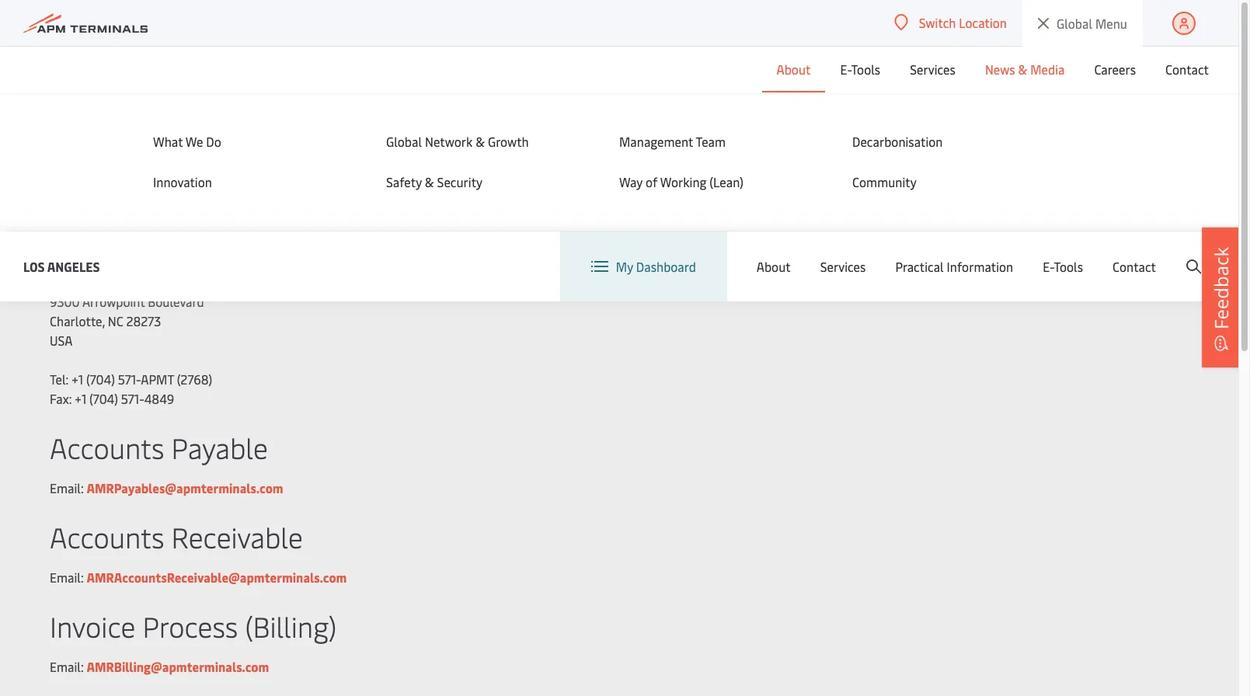 Task type: vqa. For each thing, say whether or not it's contained in the screenshot.
below
no



Task type: describe. For each thing, give the bounding box(es) containing it.
los
[[23, 258, 45, 275]]

switch
[[919, 14, 956, 31]]

switch location
[[919, 14, 1007, 31]]

do
[[206, 133, 221, 150]]

news
[[986, 61, 1016, 78]]

what
[[153, 133, 183, 150]]

accounts for accounts payable
[[50, 428, 164, 466]]

location
[[959, 14, 1007, 31]]

contact button
[[1166, 46, 1209, 92]]

28273
[[126, 312, 161, 330]]

e-
[[841, 61, 852, 78]]

safety & security
[[386, 173, 483, 190]]

los angeles
[[23, 258, 100, 275]]

payable
[[171, 428, 268, 466]]

fax:
[[50, 390, 72, 407]]

email: amrbilling@apmterminals.com
[[50, 658, 269, 675]]

what we do
[[153, 133, 221, 150]]

dashboard
[[636, 258, 696, 275]]

news & media button
[[986, 46, 1065, 92]]

safety
[[386, 173, 422, 190]]

amraccountsreceivable@apmterminals.com
[[87, 569, 347, 586]]

1 vertical spatial 571-
[[121, 390, 144, 407]]

email: for email: amraccountsreceivable@apmterminals.com
[[50, 569, 84, 586]]

email: amraccountsreceivable@apmterminals.com
[[50, 569, 347, 586]]

about button
[[777, 46, 811, 92]]

invoice process (billing)
[[50, 607, 337, 645]]

decarbonisation link
[[853, 133, 1055, 150]]

menu
[[1096, 15, 1128, 32]]

community link
[[853, 173, 1055, 190]]

0 vertical spatial regional
[[138, 124, 181, 138]]

feedback
[[1209, 247, 1234, 330]]

decarbonisation
[[853, 133, 943, 150]]

way of working (lean)
[[620, 173, 744, 190]]

email: for email: amrbilling@apmterminals.com
[[50, 658, 84, 675]]

my
[[616, 258, 633, 275]]

los angeles link
[[23, 257, 100, 276]]

email: amrpayables@apmterminals.com
[[50, 480, 283, 497]]

services button for contact popup button
[[910, 46, 956, 92]]

management team
[[620, 133, 726, 150]]

about
[[777, 61, 811, 78]]

9300 arrowpoint boulevard charlotte, nc 28273 usa
[[50, 293, 204, 349]]

contact button
[[1113, 232, 1157, 302]]

accounts receivable
[[50, 518, 303, 556]]

global menu button
[[1023, 0, 1143, 47]]

1 vertical spatial us regional office
[[50, 173, 418, 234]]

global network & growth
[[386, 133, 529, 150]]

1 vertical spatial office
[[299, 173, 418, 234]]

amraccountsreceivable@apmterminals.com link
[[87, 569, 347, 586]]

what we do link
[[153, 133, 355, 150]]

innovation link
[[153, 173, 355, 190]]

way
[[620, 173, 643, 190]]

(2768)
[[177, 371, 212, 388]]

accounts for accounts receivable
[[50, 518, 164, 556]]

(billing)
[[245, 607, 337, 645]]

community
[[853, 173, 917, 190]]

nc
[[108, 312, 123, 330]]

services button for contact dropdown button
[[821, 232, 866, 302]]

contact for contact dropdown button
[[1113, 258, 1157, 275]]

global menu
[[1057, 15, 1128, 32]]

way of working (lean) link
[[620, 173, 822, 190]]

accounts payable
[[50, 428, 268, 466]]

safety & security link
[[386, 173, 588, 190]]

0 vertical spatial office
[[183, 124, 213, 138]]

0 vertical spatial (704)
[[86, 371, 115, 388]]

e-tools button
[[841, 46, 881, 92]]

amrbilling@apmterminals.com
[[87, 658, 269, 675]]

network
[[425, 133, 473, 150]]

management
[[620, 133, 693, 150]]

my dashboard button
[[591, 232, 696, 302]]

process
[[143, 607, 238, 645]]

management team link
[[620, 133, 822, 150]]

working
[[661, 173, 707, 190]]



Task type: locate. For each thing, give the bounding box(es) containing it.
global network & growth link
[[386, 133, 588, 150]]

2 horizontal spatial &
[[1019, 61, 1028, 78]]

0 vertical spatial contact
[[1166, 61, 1209, 78]]

0 vertical spatial 571-
[[118, 371, 141, 388]]

services for "services" dropdown button related to contact popup button
[[910, 61, 956, 78]]

(704)
[[86, 371, 115, 388], [89, 390, 118, 407]]

0 vertical spatial global
[[1057, 15, 1093, 32]]

e-tools
[[841, 61, 881, 78]]

amrbilling@apmterminals.com link
[[87, 658, 269, 675]]

(704) right tel:
[[86, 371, 115, 388]]

1 horizontal spatial services
[[910, 61, 956, 78]]

feedback button
[[1202, 228, 1241, 368]]

9300
[[50, 293, 80, 310]]

global inside button
[[1057, 15, 1093, 32]]

innovation
[[153, 173, 212, 190]]

2 vertical spatial &
[[425, 173, 434, 190]]

media
[[1031, 61, 1065, 78]]

2 vertical spatial email:
[[50, 658, 84, 675]]

2 email: from the top
[[50, 569, 84, 586]]

0 vertical spatial services
[[910, 61, 956, 78]]

1 vertical spatial regional
[[115, 173, 288, 234]]

+1
[[72, 371, 83, 388], [75, 390, 86, 407]]

office
[[183, 124, 213, 138], [299, 173, 418, 234]]

contact for contact popup button
[[1166, 61, 1209, 78]]

571-
[[118, 371, 141, 388], [121, 390, 144, 407]]

& left growth
[[476, 133, 485, 150]]

my dashboard
[[616, 258, 696, 275]]

1 vertical spatial global
[[386, 133, 422, 150]]

us left what
[[123, 124, 136, 138]]

us regional office up innovation on the top left of page
[[123, 124, 213, 138]]

3 email: from the top
[[50, 658, 84, 675]]

us regional office down do
[[50, 173, 418, 234]]

0 vertical spatial email:
[[50, 480, 84, 497]]

0 vertical spatial +1
[[72, 371, 83, 388]]

0 vertical spatial accounts
[[50, 428, 164, 466]]

arrowpoint
[[82, 293, 145, 310]]

careers button
[[1095, 46, 1136, 92]]

4849
[[144, 390, 174, 407]]

1 horizontal spatial us
[[123, 124, 136, 138]]

+1 right fax: on the bottom
[[75, 390, 86, 407]]

email: for email: amrpayables@apmterminals.com
[[50, 480, 84, 497]]

(lean)
[[710, 173, 744, 190]]

1 vertical spatial accounts
[[50, 518, 164, 556]]

+1 right tel:
[[72, 371, 83, 388]]

team
[[696, 133, 726, 150]]

growth
[[488, 133, 529, 150]]

tools
[[852, 61, 881, 78]]

& for media
[[1019, 61, 1028, 78]]

receivable
[[171, 518, 303, 556]]

0 vertical spatial us
[[123, 124, 136, 138]]

accounts down tel: +1 (704) 571-apmt (2768) fax: +1 (704) 571-4849
[[50, 428, 164, 466]]

0 horizontal spatial office
[[183, 124, 213, 138]]

global up safety
[[386, 133, 422, 150]]

amrpayables@apmterminals.com link
[[87, 480, 283, 497]]

usa
[[50, 332, 73, 349]]

angeles
[[47, 258, 100, 275]]

(704) right fax: on the bottom
[[89, 390, 118, 407]]

amrpayables@apmterminals.com
[[87, 480, 283, 497]]

1 accounts from the top
[[50, 428, 164, 466]]

1 horizontal spatial office
[[299, 173, 418, 234]]

tel: +1 (704) 571-apmt (2768) fax: +1 (704) 571-4849
[[50, 371, 212, 407]]

services button
[[910, 46, 956, 92], [821, 232, 866, 302]]

we
[[186, 133, 203, 150]]

us regional office
[[123, 124, 213, 138], [50, 173, 418, 234]]

1 vertical spatial email:
[[50, 569, 84, 586]]

0 horizontal spatial services button
[[821, 232, 866, 302]]

0 horizontal spatial &
[[425, 173, 434, 190]]

switch location button
[[895, 14, 1007, 31]]

tel:
[[50, 371, 69, 388]]

0 vertical spatial &
[[1019, 61, 1028, 78]]

us up angeles
[[50, 173, 104, 234]]

1 vertical spatial (704)
[[89, 390, 118, 407]]

1 vertical spatial services
[[821, 258, 866, 275]]

global left menu
[[1057, 15, 1093, 32]]

services
[[910, 61, 956, 78], [821, 258, 866, 275]]

charlotte,
[[50, 312, 105, 330]]

& right safety
[[425, 173, 434, 190]]

2 accounts from the top
[[50, 518, 164, 556]]

global for global menu
[[1057, 15, 1093, 32]]

571- down 9300 arrowpoint boulevard charlotte, nc 28273 usa
[[118, 371, 141, 388]]

us
[[123, 124, 136, 138], [50, 173, 104, 234]]

0 vertical spatial us regional office
[[123, 124, 213, 138]]

apmt
[[141, 371, 174, 388]]

security
[[437, 173, 483, 190]]

1 vertical spatial services button
[[821, 232, 866, 302]]

1 email: from the top
[[50, 480, 84, 497]]

global for global network & growth
[[386, 133, 422, 150]]

& for security
[[425, 173, 434, 190]]

571- down apmt
[[121, 390, 144, 407]]

boulevard
[[148, 293, 204, 310]]

1 vertical spatial contact
[[1113, 258, 1157, 275]]

1 horizontal spatial &
[[476, 133, 485, 150]]

news & media
[[986, 61, 1065, 78]]

regional left we
[[138, 124, 181, 138]]

contact
[[1166, 61, 1209, 78], [1113, 258, 1157, 275]]

careers
[[1095, 61, 1136, 78]]

of
[[646, 173, 658, 190]]

1 horizontal spatial global
[[1057, 15, 1093, 32]]

accounts
[[50, 428, 164, 466], [50, 518, 164, 556]]

global
[[1057, 15, 1093, 32], [386, 133, 422, 150]]

services for "services" dropdown button associated with contact dropdown button
[[821, 258, 866, 275]]

0 horizontal spatial us
[[50, 173, 104, 234]]

1 vertical spatial &
[[476, 133, 485, 150]]

invoice
[[50, 607, 135, 645]]

1 vertical spatial us
[[50, 173, 104, 234]]

0 vertical spatial services button
[[910, 46, 956, 92]]

regional down we
[[115, 173, 288, 234]]

1 horizontal spatial services button
[[910, 46, 956, 92]]

0 horizontal spatial services
[[821, 258, 866, 275]]

& inside dropdown button
[[1019, 61, 1028, 78]]

accounts down email: amrpayables@apmterminals.com
[[50, 518, 164, 556]]

regional
[[138, 124, 181, 138], [115, 173, 288, 234]]

email:
[[50, 480, 84, 497], [50, 569, 84, 586], [50, 658, 84, 675]]

1 vertical spatial +1
[[75, 390, 86, 407]]

& right the news
[[1019, 61, 1028, 78]]

0 horizontal spatial contact
[[1113, 258, 1157, 275]]

0 horizontal spatial global
[[386, 133, 422, 150]]

1 horizontal spatial contact
[[1166, 61, 1209, 78]]



